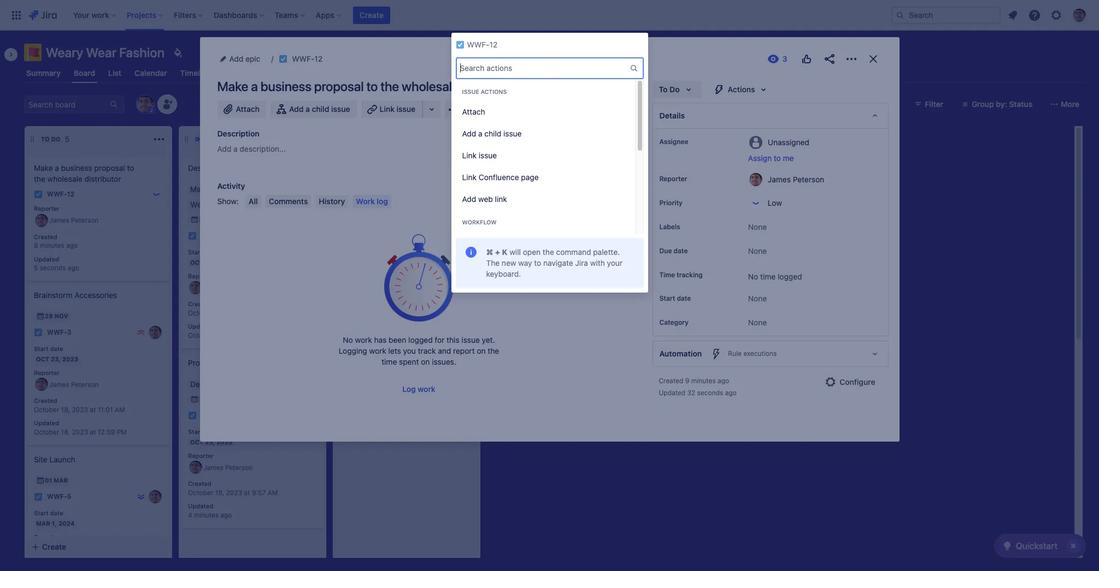 Task type: locate. For each thing, give the bounding box(es) containing it.
2 vertical spatial 23,
[[205, 439, 215, 446]]

1 vertical spatial make
[[34, 163, 53, 173]]

october
[[342, 266, 367, 274], [188, 309, 213, 318], [188, 332, 213, 340], [34, 406, 59, 414], [34, 428, 59, 437], [188, 489, 213, 497]]

task image up created 8 minutes ago on the top
[[34, 190, 43, 199]]

start date oct 23, 2023
[[188, 249, 232, 266], [34, 345, 78, 363], [188, 428, 232, 446]]

create button
[[353, 6, 390, 24], [25, 538, 172, 557]]

proposal inside dialog
[[314, 79, 364, 94]]

am inside created october 18, 2023 at 9:57 am
[[268, 489, 278, 497]]

0 vertical spatial add a child issue button
[[271, 101, 357, 118]]

a down description
[[233, 144, 238, 154]]

make a business proposal to the wholesale distributor inside dialog
[[217, 79, 520, 94]]

updated up 4
[[188, 503, 213, 510]]

0 vertical spatial new
[[374, 163, 388, 173]]

0 vertical spatial child
[[312, 104, 329, 114]]

am inside created october 18, 2023 at 11:01 am
[[115, 406, 125, 414]]

james peterson image
[[137, 96, 154, 113], [35, 214, 48, 227], [303, 230, 316, 243], [189, 282, 202, 295], [35, 378, 48, 392], [303, 409, 316, 422]]

23,
[[205, 259, 215, 266], [51, 356, 61, 363], [205, 439, 215, 446]]

reporter inside make a business proposal to the wholesale distributor dialog
[[659, 175, 687, 183]]

2023 up updated october 18, 2023 at 10:36 am
[[226, 309, 242, 318]]

make a business proposal to the wholesale distributor for reporter
[[34, 163, 134, 184]]

peterson
[[71, 216, 99, 225], [379, 241, 407, 249], [71, 381, 99, 389], [225, 464, 253, 472], [71, 545, 99, 554]]

0 horizontal spatial child
[[312, 104, 329, 114]]

0 vertical spatial business
[[261, 79, 311, 94]]

1 horizontal spatial wholesale
[[402, 79, 459, 94]]

add a child issue button inside make a business proposal to the wholesale distributor dialog
[[271, 101, 357, 118]]

to inside make a business proposal to the wholesale distributor
[[127, 163, 134, 173]]

0 horizontal spatial with
[[375, 174, 389, 184]]

seconds right 32
[[697, 389, 723, 398]]

0 vertical spatial logged
[[778, 272, 802, 281]]

0 vertical spatial with
[[375, 174, 389, 184]]

1,
[[52, 520, 57, 527]]

1 vertical spatial wholesale
[[47, 174, 82, 184]]

0 vertical spatial link issue
[[380, 104, 415, 114]]

1 vertical spatial proposal
[[94, 163, 125, 173]]

priority
[[659, 199, 683, 207]]

october inside created october 18, 2023 at 9:41 am
[[188, 309, 213, 318]]

2 vertical spatial 5
[[67, 493, 71, 501]]

at left 11:01
[[90, 406, 96, 414]]

created october 18, 2023 at 9:57 am
[[188, 481, 278, 497]]

5 down 8
[[34, 264, 38, 272]]

2023 left 12:59
[[72, 428, 88, 437]]

0 vertical spatial create button
[[353, 6, 390, 24]]

created inside created 8 minutes ago
[[34, 233, 57, 240]]

proposal for reporter
[[94, 163, 125, 173]]

1 horizontal spatial make
[[217, 79, 248, 94]]

5 for wwf-
[[67, 493, 71, 501]]

at left 9:57
[[244, 489, 250, 497]]

24 october 2023 image
[[344, 200, 353, 209], [344, 200, 353, 209]]

1 horizontal spatial attach button
[[456, 101, 635, 122]]

updated left 32
[[659, 389, 685, 398]]

october inside created october 18, 2023 at 9:57 am
[[188, 489, 213, 497]]

created up updated october 18, 2023 at 12:59 pm
[[34, 398, 57, 405]]

work for no
[[355, 336, 372, 345]]

wwf-3 link
[[47, 328, 71, 338]]

business for reporter
[[61, 163, 92, 173]]

with up sweater
[[375, 174, 389, 184]]

task image for wwf-2
[[188, 412, 197, 420]]

ago right 32
[[725, 389, 737, 398]]

0 horizontal spatial weary
[[46, 45, 83, 60]]

on down yet.
[[477, 346, 486, 356]]

to inside will open the command palette. the new way to navigate jira with your keyboard.
[[534, 259, 541, 268]]

menu bar
[[243, 195, 393, 208]]

1 horizontal spatial wwf-12 link
[[292, 52, 322, 66]]

minutes inside created 9 minutes ago updated 32 seconds ago
[[691, 377, 716, 386]]

ago for created 9 minutes ago updated 32 seconds ago
[[718, 377, 729, 386]]

a up along
[[368, 163, 372, 173]]

updated inside updated october 18, 2023 at 10:36 am
[[188, 323, 213, 330]]

18, up listing on the bottom left of the page
[[215, 332, 224, 340]]

11:01
[[98, 406, 113, 414]]

october up updated 4 minutes ago
[[188, 489, 213, 497]]

wholesale inside make a business proposal to the wholesale distributor
[[47, 174, 82, 184]]

0 horizontal spatial proposal
[[94, 163, 125, 173]]

wwf- up the issues
[[292, 54, 314, 63]]

0 vertical spatial mar
[[54, 477, 68, 484]]

minutes right 9
[[691, 377, 716, 386]]

1 horizontal spatial create button
[[353, 6, 390, 24]]

start date
[[659, 295, 691, 303]]

dialog
[[451, 33, 648, 293]]

29 november 2023 image
[[36, 312, 45, 321]]

0 horizontal spatial new
[[374, 163, 388, 173]]

with
[[375, 174, 389, 184], [590, 259, 605, 268]]

0 vertical spatial nov
[[54, 313, 68, 320]]

work up logging
[[355, 336, 372, 345]]

done image
[[447, 214, 456, 223], [447, 214, 456, 223]]

2 up add a description...
[[242, 134, 246, 144]]

5 inside updated 5 seconds ago
[[34, 264, 38, 272]]

create inside create a new athleisure top to go along with the turtleneck pillow sweater
[[342, 163, 366, 173]]

1 horizontal spatial time
[[760, 272, 776, 281]]

1 vertical spatial time
[[382, 357, 397, 367]]

wwf-3
[[47, 329, 71, 337]]

james peterson image down start date mar 1, 2024
[[35, 543, 48, 556]]

1 horizontal spatial add a child issue button
[[456, 122, 635, 144]]

1
[[221, 232, 224, 240], [342, 288, 345, 296]]

12 up created 8 minutes ago on the top
[[67, 190, 74, 199]]

october inside created october 18, 2023 at 11:01 am
[[34, 406, 59, 414]]

web
[[478, 194, 493, 204]]

2
[[242, 134, 246, 144], [221, 412, 225, 420]]

issue
[[331, 104, 350, 114], [397, 104, 415, 114], [503, 129, 522, 138], [479, 151, 497, 160], [462, 336, 480, 345]]

am for october 18, 2023 at 10:36 am
[[271, 332, 281, 340]]

ago inside updated 5 seconds ago
[[68, 264, 79, 272]]

0 vertical spatial no
[[748, 272, 758, 281]]

design the weary wear site
[[188, 163, 285, 173]]

0 horizontal spatial attach
[[236, 104, 260, 114]]

23, for design
[[205, 259, 215, 266]]

wwf-
[[467, 40, 489, 49], [292, 54, 314, 63], [47, 190, 67, 199], [201, 232, 221, 240], [47, 329, 67, 337], [201, 412, 221, 420], [47, 493, 67, 501]]

workflow
[[462, 219, 497, 226]]

ago for updated 4 minutes ago
[[220, 512, 232, 520]]

0 horizontal spatial 1
[[221, 232, 224, 240]]

1 horizontal spatial child
[[484, 129, 501, 138]]

child down issues "link"
[[312, 104, 329, 114]]

0 vertical spatial wwf-12 link
[[292, 52, 322, 66]]

wwf- down 01 mar
[[47, 493, 67, 501]]

with inside create a new athleisure top to go along with the turtleneck pillow sweater
[[375, 174, 389, 184]]

task image down 29 february 2024 icon
[[188, 232, 197, 240]]

start down wwf-1 link
[[188, 249, 203, 256]]

october up updated october 18, 2023 at 10:36 am
[[188, 309, 213, 318]]

design
[[188, 163, 212, 173], [243, 359, 268, 368]]

minutes for 9
[[691, 377, 716, 386]]

ago inside updated 4 minutes ago
[[220, 512, 232, 520]]

search image
[[896, 11, 905, 19]]

2 vertical spatial minutes
[[194, 512, 219, 520]]

1 horizontal spatial no
[[748, 272, 758, 281]]

add web link button
[[456, 188, 635, 210]]

task image
[[456, 40, 464, 49], [188, 232, 197, 240], [34, 328, 43, 337], [34, 493, 43, 502]]

distributor for reporter
[[84, 174, 121, 184]]

1 vertical spatial design
[[243, 359, 268, 368]]

at left 12:59
[[90, 428, 96, 437]]

18, inside created october 18, 2023 at 9:41 am
[[215, 309, 224, 318]]

october inside updated october 18, 2023 at 12:59 pm
[[34, 428, 59, 437]]

0 vertical spatial make a business proposal to the wholesale distributor
[[217, 79, 520, 94]]

1 horizontal spatial make a business proposal to the wholesale distributor
[[217, 79, 520, 94]]

minutes right 8
[[40, 242, 64, 250]]

0 vertical spatial 29
[[199, 216, 207, 223]]

in progress 2
[[195, 134, 246, 144]]

am right 9:41 on the bottom left of the page
[[267, 309, 277, 318]]

october inside updated october 18, 2023 at 10:36 am
[[188, 332, 213, 340]]

minutes for 4
[[194, 512, 219, 520]]

james up 24,
[[357, 241, 377, 249]]

child inside make a business proposal to the wholesale distributor dialog
[[312, 104, 329, 114]]

18, for product listing design silos
[[215, 489, 224, 497]]

created up 8
[[34, 233, 57, 240]]

minutes inside created 8 minutes ago
[[40, 242, 64, 250]]

created inside created 9 minutes ago updated 32 seconds ago
[[659, 377, 683, 386]]

4
[[188, 512, 192, 520]]

business inside make a business proposal to the wholesale distributor
[[61, 163, 92, 173]]

0 horizontal spatial on
[[421, 357, 430, 367]]

23, down wwf-2 link
[[205, 439, 215, 446]]

updated inside updated 4 minutes ago
[[188, 503, 213, 510]]

link issue button
[[361, 101, 423, 118], [456, 144, 635, 166]]

distributor for description
[[462, 79, 520, 94]]

add a child issue down 'actions'
[[462, 129, 522, 138]]

1 vertical spatial no
[[343, 336, 353, 345]]

0 vertical spatial wwf-12
[[467, 40, 497, 49]]

created for created 9 minutes ago updated 32 seconds ago
[[659, 377, 683, 386]]

reporter down wwf-1 link
[[188, 273, 214, 280]]

link
[[495, 194, 507, 204]]

a inside create a new athleisure top to go along with the turtleneck pillow sweater
[[368, 163, 372, 173]]

⌘ + k
[[486, 248, 507, 257]]

29 up wwf-3
[[45, 313, 53, 320]]

nov right 30
[[209, 396, 222, 403]]

menu bar containing all
[[243, 195, 393, 208]]

1 vertical spatial mar
[[36, 520, 50, 527]]

1 horizontal spatial with
[[590, 259, 605, 268]]

a down do
[[55, 163, 59, 173]]

none for category
[[748, 318, 767, 328]]

list
[[108, 68, 121, 78]]

james peterson image
[[149, 326, 162, 339], [189, 461, 202, 475], [149, 491, 162, 504], [35, 543, 48, 556]]

executions
[[744, 350, 777, 358]]

october for october 18, 2023 at 9:41 am
[[188, 309, 213, 318]]

james peterson up october 24, 2023 at 9:12 am
[[357, 241, 407, 249]]

1 horizontal spatial distributor
[[462, 79, 520, 94]]

oct down wwf-1 link
[[190, 259, 203, 266]]

at left 9:12
[[399, 266, 405, 274]]

0 horizontal spatial logged
[[408, 336, 433, 345]]

2023 inside created october 18, 2023 at 9:41 am
[[226, 309, 242, 318]]

created inside created october 18, 2023 at 11:01 am
[[34, 398, 57, 405]]

work inside button
[[418, 385, 435, 394]]

attach inside make a business proposal to the wholesale distributor dialog
[[236, 104, 260, 114]]

1 horizontal spatial add a child issue
[[462, 129, 522, 138]]

1 horizontal spatial wear
[[252, 163, 271, 173]]

1 vertical spatial nov
[[209, 396, 222, 403]]

for
[[435, 336, 445, 345]]

1 horizontal spatial seconds
[[697, 389, 723, 398]]

timeline
[[180, 68, 211, 78]]

james peterson image right lowest image
[[149, 491, 162, 504]]

1 horizontal spatial 29
[[199, 216, 207, 223]]

0 horizontal spatial wholesale
[[47, 174, 82, 184]]

october for october 18, 2023 at 9:57 am
[[188, 489, 213, 497]]

wwf- inside make a business proposal to the wholesale distributor dialog
[[292, 54, 314, 63]]

business down "to do 5" at the top
[[61, 163, 92, 173]]

created inside created october 18, 2023 at 9:57 am
[[188, 481, 211, 488]]

add a child issue button up link confluence page "button" in the top of the page
[[456, 122, 635, 144]]

2 none from the top
[[748, 246, 767, 256]]

1 vertical spatial wear
[[252, 163, 271, 173]]

create
[[360, 10, 384, 19], [342, 163, 366, 173], [42, 543, 66, 552]]

ago inside created 8 minutes ago
[[66, 242, 78, 250]]

start date oct 23, 2023 for design
[[188, 249, 232, 266]]

due
[[659, 247, 672, 255]]

october up updated october 18, 2023 at 12:59 pm
[[34, 406, 59, 414]]

24,
[[369, 266, 379, 274]]

updated
[[34, 256, 59, 263], [188, 323, 213, 330], [659, 389, 685, 398], [34, 420, 59, 427], [188, 503, 213, 510]]

1 horizontal spatial 12
[[314, 54, 322, 63]]

18, up launch
[[61, 428, 70, 437]]

0 vertical spatial design
[[188, 163, 212, 173]]

18, for brainstorm accessories
[[61, 428, 70, 437]]

create button inside primary element
[[353, 6, 390, 24]]

james peterson image right highest image
[[149, 326, 162, 339]]

0 vertical spatial proposal
[[314, 79, 364, 94]]

issue inside no work has been logged for this issue yet. logging work lets you track and report on the time spent on issues.
[[462, 336, 480, 345]]

18, for design the weary wear site
[[215, 309, 224, 318]]

unassigned
[[768, 137, 809, 147]]

will
[[509, 248, 521, 257]]

updated down created october 18, 2023 at 9:41 am
[[188, 323, 213, 330]]

work
[[355, 336, 372, 345], [369, 346, 386, 356], [418, 385, 435, 394]]

seconds down created 8 minutes ago on the top
[[40, 264, 66, 272]]

0 horizontal spatial mar
[[36, 520, 50, 527]]

am inside updated october 18, 2023 at 10:36 am
[[271, 332, 281, 340]]

created for created october 18, 2023 at 9:41 am
[[188, 301, 211, 308]]

29 february 2024 image
[[190, 215, 199, 224]]

the inside make a business proposal to the wholesale distributor
[[34, 174, 45, 184]]

18, inside updated october 18, 2023 at 12:59 pm
[[61, 428, 70, 437]]

wear
[[86, 45, 116, 60], [252, 163, 271, 173]]

0 horizontal spatial add a child issue
[[289, 104, 350, 114]]

29 for 29 nov
[[45, 313, 53, 320]]

18,
[[215, 309, 224, 318], [215, 332, 224, 340], [61, 406, 70, 414], [61, 428, 70, 437], [215, 489, 224, 497]]

0 vertical spatial task image
[[34, 190, 43, 199]]

command
[[556, 248, 591, 257]]

ago
[[66, 242, 78, 250], [68, 264, 79, 272], [370, 288, 381, 296], [718, 377, 729, 386], [725, 389, 737, 398], [220, 512, 232, 520]]

3 none from the top
[[748, 294, 767, 304]]

1 vertical spatial 12
[[314, 54, 322, 63]]

at inside created october 18, 2023 at 11:01 am
[[90, 406, 96, 414]]

business inside dialog
[[261, 79, 311, 94]]

am inside created october 18, 2023 at 9:41 am
[[267, 309, 277, 318]]

0 vertical spatial 2
[[242, 134, 246, 144]]

make a business proposal to the wholesale distributor
[[217, 79, 520, 94], [34, 163, 134, 184]]

on
[[477, 346, 486, 356], [421, 357, 430, 367]]

issues.
[[432, 357, 456, 367]]

task image down 29 november 2023 image
[[34, 328, 43, 337]]

created for created october 18, 2023 at 11:01 am
[[34, 398, 57, 405]]

created for created 8 minutes ago
[[34, 233, 57, 240]]

task image left "wwf-5" link
[[34, 493, 43, 502]]

8
[[34, 242, 38, 250]]

progress
[[203, 136, 237, 143]]

start down "wwf-5" link
[[34, 510, 48, 517]]

0 vertical spatial weary
[[46, 45, 83, 60]]

time tracking
[[659, 271, 703, 279]]

am right 10:36
[[271, 332, 281, 340]]

start date mar 1, 2024
[[34, 510, 75, 527]]

wwf-12
[[467, 40, 497, 49], [292, 54, 322, 63], [47, 190, 74, 199]]

18, up updated 4 minutes ago
[[215, 489, 224, 497]]

to
[[41, 136, 50, 143]]

wwf-12 up the settings
[[467, 40, 497, 49]]

link confluence page
[[462, 172, 539, 182]]

updated inside updated 5 seconds ago
[[34, 256, 59, 263]]

am right 9:57
[[268, 489, 278, 497]]

you
[[403, 346, 416, 356]]

updated for 4 minutes ago
[[188, 503, 213, 510]]

create inside primary element
[[360, 10, 384, 19]]

the inside no work has been logged for this issue yet. logging work lets you track and report on the time spent on issues.
[[488, 346, 499, 356]]

0 vertical spatial work
[[355, 336, 372, 345]]

rule executions
[[728, 350, 777, 358]]

12 up the settings
[[489, 40, 497, 49]]

no for time
[[748, 272, 758, 281]]

to inside create a new athleisure top to go along with the turtleneck pillow sweater
[[441, 163, 448, 173]]

updated inside created 9 minutes ago updated 32 seconds ago
[[659, 389, 685, 398]]

0 horizontal spatial seconds
[[40, 264, 66, 272]]

issue
[[462, 89, 479, 95]]

seconds inside updated 5 seconds ago
[[40, 264, 66, 272]]

23, down wwf-1 link
[[205, 259, 215, 266]]

project settings
[[436, 68, 493, 78]]

at for october 18, 2023 at 10:36 am
[[244, 332, 250, 340]]

updated for october 18, 2023 at 10:36 am
[[188, 323, 213, 330]]

a left create column image
[[478, 129, 482, 138]]

created
[[34, 233, 57, 240], [188, 301, 211, 308], [659, 377, 683, 386], [34, 398, 57, 405], [188, 481, 211, 488]]

to inside 'button'
[[774, 154, 781, 163]]

wwf-12 link inside make a business proposal to the wholesale distributor dialog
[[292, 52, 322, 66]]

start date oct 23, 2023 down wwf-2 link
[[188, 428, 232, 446]]

1 vertical spatial create
[[342, 163, 366, 173]]

tab list
[[17, 63, 1093, 83]]

search image
[[629, 64, 638, 73]]

make for description
[[217, 79, 248, 94]]

1 vertical spatial logged
[[408, 336, 433, 345]]

new inside will open the command palette. the new way to navigate jira with your keyboard.
[[502, 259, 516, 268]]

2 vertical spatial work
[[418, 385, 435, 394]]

18, inside created october 18, 2023 at 9:57 am
[[215, 489, 224, 497]]

at inside updated october 18, 2023 at 12:59 pm
[[90, 428, 96, 437]]

distributor inside make a business proposal to the wholesale distributor dialog
[[462, 79, 520, 94]]

1 vertical spatial 29
[[45, 313, 53, 320]]

highest image
[[137, 328, 145, 337]]

created inside created october 18, 2023 at 9:41 am
[[188, 301, 211, 308]]

tab list containing board
[[17, 63, 1093, 83]]

start down time
[[659, 295, 675, 303]]

link inside "button"
[[462, 172, 477, 182]]

spent
[[399, 357, 419, 367]]

mar
[[54, 477, 68, 484], [36, 520, 50, 527]]

at inside created october 18, 2023 at 9:57 am
[[244, 489, 250, 497]]

32
[[687, 389, 695, 398]]

minutes inside updated 4 minutes ago
[[194, 512, 219, 520]]

calendar
[[135, 68, 167, 78]]

k
[[502, 248, 507, 257]]

design left silos
[[243, 359, 268, 368]]

lets
[[388, 346, 401, 356]]

add a child issue button down issues "link"
[[271, 101, 357, 118]]

none for labels
[[748, 222, 767, 232]]

18, up updated october 18, 2023 at 12:59 pm
[[61, 406, 70, 414]]

medium image
[[460, 214, 469, 223]]

low
[[768, 198, 782, 208]]

1 vertical spatial wwf-12
[[292, 54, 322, 63]]

check image
[[1001, 540, 1014, 553]]

30 nov
[[199, 396, 222, 403]]

1 vertical spatial make a business proposal to the wholesale distributor
[[34, 163, 134, 184]]

wholesale inside make a business proposal to the wholesale distributor dialog
[[402, 79, 459, 94]]

start date oct 23, 2023 for product
[[188, 428, 232, 446]]

no inside no work has been logged for this issue yet. logging work lets you track and report on the time spent on issues.
[[343, 336, 353, 345]]

task image
[[34, 190, 43, 199], [188, 412, 197, 420]]

1 horizontal spatial task image
[[188, 412, 197, 420]]

tracking
[[677, 271, 703, 279]]

oct
[[363, 201, 376, 208], [190, 259, 203, 266], [36, 356, 49, 363], [190, 439, 203, 446]]

2023 right 24,
[[381, 266, 397, 274]]

attach down issue
[[462, 107, 485, 116]]

Search board text field
[[25, 97, 108, 112]]

business for description
[[261, 79, 311, 94]]

am for october 18, 2023 at 9:41 am
[[267, 309, 277, 318]]

2 attach button from the left
[[456, 101, 635, 122]]

1 none from the top
[[748, 222, 767, 232]]

1 vertical spatial new
[[502, 259, 516, 268]]

settings
[[464, 68, 493, 78]]

close image
[[867, 52, 880, 66]]

wwf-12 link
[[292, 52, 322, 66], [47, 190, 74, 199]]

task image for wwf-12
[[34, 190, 43, 199]]

1 horizontal spatial proposal
[[314, 79, 364, 94]]

summary link
[[24, 63, 63, 83]]

add a child issue button
[[271, 101, 357, 118], [456, 122, 635, 144]]

18, up updated october 18, 2023 at 10:36 am
[[215, 309, 224, 318]]

Actions menu: WWF-12 field
[[457, 58, 629, 78]]

1 vertical spatial child
[[484, 129, 501, 138]]

task image for wwf-5
[[34, 493, 43, 502]]

with inside will open the command palette. the new way to navigate jira with your keyboard.
[[590, 259, 605, 268]]

date up "1,"
[[50, 510, 63, 517]]

make inside dialog
[[217, 79, 248, 94]]

1 minute ago
[[342, 288, 381, 296]]

make a business proposal to the wholesale distributor for description
[[217, 79, 520, 94]]

new
[[374, 163, 388, 173], [502, 259, 516, 268]]

seconds inside created 9 minutes ago updated 32 seconds ago
[[697, 389, 723, 398]]

2023 down the 3
[[62, 356, 78, 363]]

wwf-12 inside make a business proposal to the wholesale distributor dialog
[[292, 54, 322, 63]]

start date oct 23, 2023 down wwf-3 link
[[34, 345, 78, 363]]

29 for 29 feb
[[199, 216, 207, 223]]

1 vertical spatial task image
[[188, 412, 197, 420]]

a down issues "link"
[[306, 104, 310, 114]]

12 inside make a business proposal to the wholesale distributor dialog
[[314, 54, 322, 63]]

start inside start date mar 1, 2024
[[34, 510, 48, 517]]

automation element
[[652, 341, 888, 367]]

none for start date
[[748, 294, 767, 304]]

0 vertical spatial distributor
[[462, 79, 520, 94]]

1 horizontal spatial minutes
[[194, 512, 219, 520]]

0 horizontal spatial nov
[[54, 313, 68, 320]]

01 march 2024 image
[[36, 477, 45, 485], [36, 477, 45, 485]]

go
[[342, 174, 351, 184]]

29 nov
[[45, 313, 68, 320]]

proposal inside make a business proposal to the wholesale distributor
[[94, 163, 125, 173]]

the inside create a new athleisure top to go along with the turtleneck pillow sweater
[[392, 174, 403, 184]]

wwf-12 link up created 8 minutes ago on the top
[[47, 190, 74, 199]]

minutes
[[40, 242, 64, 250], [691, 377, 716, 386], [194, 512, 219, 520]]

0 horizontal spatial minutes
[[40, 242, 64, 250]]

1 horizontal spatial 2
[[242, 134, 246, 144]]

updated inside updated october 18, 2023 at 12:59 pm
[[34, 420, 59, 427]]

date inside start date mar 1, 2024
[[50, 510, 63, 517]]

18, inside updated october 18, 2023 at 10:36 am
[[215, 332, 224, 340]]

category
[[659, 319, 689, 327]]

make inside make a business proposal to the wholesale distributor
[[34, 163, 53, 173]]

jira image
[[28, 8, 57, 22], [28, 8, 57, 22]]

2023 left 10:36
[[226, 332, 242, 340]]

reporter down "1,"
[[34, 534, 60, 541]]

updated for 5 seconds ago
[[34, 256, 59, 263]]

5 right do
[[65, 134, 70, 144]]

at inside created october 18, 2023 at 9:41 am
[[244, 309, 250, 318]]

0 vertical spatial wholesale
[[402, 79, 459, 94]]

am for october 18, 2023 at 11:01 am
[[115, 406, 125, 414]]

created left 9
[[659, 377, 683, 386]]

add people image
[[161, 98, 174, 111]]

time
[[760, 272, 776, 281], [382, 357, 397, 367]]

date
[[674, 247, 688, 255], [204, 249, 217, 256], [677, 295, 691, 303], [50, 345, 63, 353], [204, 428, 217, 436], [50, 510, 63, 517]]

at inside updated october 18, 2023 at 10:36 am
[[244, 332, 250, 340]]

2024
[[58, 520, 75, 527]]

mar left "1,"
[[36, 520, 50, 527]]

0 horizontal spatial business
[[61, 163, 92, 173]]

add a child issue inside make a business proposal to the wholesale distributor dialog
[[289, 104, 350, 114]]

no
[[748, 272, 758, 281], [343, 336, 353, 345]]

minutes right 4
[[194, 512, 219, 520]]

assign
[[748, 154, 772, 163]]

details element
[[652, 103, 888, 129]]

ago up updated 5 seconds ago
[[66, 242, 78, 250]]

start inside make a business proposal to the wholesale distributor dialog
[[659, 295, 675, 303]]

nov up wwf-3
[[54, 313, 68, 320]]

4 none from the top
[[748, 318, 767, 328]]

make
[[217, 79, 248, 94], [34, 163, 53, 173]]

at left 9:41 on the bottom left of the page
[[244, 309, 250, 318]]

0 horizontal spatial distributor
[[84, 174, 121, 184]]

29 november 2023 image
[[36, 312, 45, 321]]



Task type: vqa. For each thing, say whether or not it's contained in the screenshot.
QUICKSTART
yes



Task type: describe. For each thing, give the bounding box(es) containing it.
5 for updated
[[34, 264, 38, 272]]

wholesale for description
[[402, 79, 459, 94]]

show:
[[217, 197, 239, 206]]

james peterson up created october 18, 2023 at 11:01 am
[[49, 381, 99, 389]]

dismiss quickstart image
[[1065, 538, 1082, 555]]

0 horizontal spatial wwf-12 link
[[47, 190, 74, 199]]

to do 5
[[41, 134, 70, 144]]

october for october 18, 2023 at 11:01 am
[[34, 406, 59, 414]]

23, for product
[[205, 439, 215, 446]]

product listing design silos
[[188, 359, 287, 368]]

october left 24,
[[342, 266, 367, 274]]

work log
[[356, 197, 388, 206]]

created october 18, 2023 at 9:41 am
[[188, 301, 277, 318]]

task image up project settings
[[456, 40, 464, 49]]

1 horizontal spatial attach
[[462, 107, 485, 116]]

palette.
[[593, 248, 620, 257]]

at for october 18, 2023 at 9:41 am
[[244, 309, 250, 318]]

1 vertical spatial work
[[369, 346, 386, 356]]

the inside will open the command palette. the new way to navigate jira with your keyboard.
[[543, 248, 554, 257]]

create banner
[[0, 0, 1099, 31]]

time
[[659, 271, 675, 279]]

ago for updated 5 seconds ago
[[68, 264, 79, 272]]

0 vertical spatial time
[[760, 272, 776, 281]]

athleisure
[[390, 163, 425, 173]]

accessories
[[75, 291, 117, 300]]

primary element
[[7, 0, 891, 30]]

am right 9:12
[[422, 266, 432, 274]]

james up created october 18, 2023 at 9:57 am
[[203, 464, 223, 472]]

all
[[249, 197, 258, 206]]

1 horizontal spatial mar
[[54, 477, 68, 484]]

reporter down wwf-2 link
[[188, 452, 214, 459]]

0 vertical spatial 5
[[65, 134, 70, 144]]

add down 'in progress 2'
[[217, 144, 231, 154]]

sweater
[[365, 185, 393, 195]]

fashion
[[119, 45, 165, 60]]

site
[[34, 455, 47, 465]]

comments
[[269, 197, 308, 206]]

3
[[67, 329, 71, 337]]

wwf- up created 8 minutes ago on the top
[[47, 190, 67, 199]]

confluence
[[479, 172, 519, 182]]

james peterson down 2024
[[49, 545, 99, 554]]

2023 inside created october 18, 2023 at 9:57 am
[[226, 489, 242, 497]]

1 vertical spatial weary
[[228, 163, 250, 173]]

0 vertical spatial on
[[477, 346, 486, 356]]

make for reporter
[[34, 163, 53, 173]]

0 horizontal spatial wwf-12
[[47, 190, 74, 199]]

1 horizontal spatial link issue
[[462, 151, 497, 160]]

navigate
[[543, 259, 573, 268]]

low image
[[152, 190, 161, 199]]

lowest image
[[137, 493, 145, 502]]

top
[[427, 163, 439, 173]]

create column image
[[491, 131, 504, 144]]

created for created october 18, 2023 at 9:57 am
[[188, 481, 211, 488]]

new inside create a new athleisure top to go along with the turtleneck pillow sweater
[[374, 163, 388, 173]]

peterson down 2024
[[71, 545, 99, 554]]

wholesale for reporter
[[47, 174, 82, 184]]

all button
[[245, 195, 261, 208]]

october for october 18, 2023 at 10:36 am
[[188, 332, 213, 340]]

list link
[[106, 63, 124, 83]]

time inside no work has been logged for this issue yet. logging work lets you track and report on the time spent on issues.
[[382, 357, 397, 367]]

project
[[436, 68, 462, 78]]

oct down wwf-3 link
[[36, 356, 49, 363]]

wwf- down 29 nov
[[47, 329, 67, 337]]

ago for created 8 minutes ago
[[66, 242, 78, 250]]

1 horizontal spatial link issue button
[[456, 144, 635, 166]]

nov for 29 nov
[[54, 313, 68, 320]]

minutes for 8
[[40, 242, 64, 250]]

james down "1,"
[[49, 545, 69, 554]]

wwf-2 link
[[201, 411, 225, 421]]

1 horizontal spatial logged
[[778, 272, 802, 281]]

9:41
[[252, 309, 265, 318]]

at for october 18, 2023 at 9:57 am
[[244, 489, 250, 497]]

log
[[402, 385, 416, 394]]

24 oct
[[353, 201, 376, 208]]

9:57
[[252, 489, 266, 497]]

2023 down wwf-1 link
[[216, 259, 232, 266]]

at for october 18, 2023 at 12:59 pm
[[90, 428, 96, 437]]

created 8 minutes ago
[[34, 233, 78, 250]]

labels
[[659, 223, 680, 231]]

yet.
[[482, 336, 495, 345]]

launch
[[49, 455, 75, 465]]

wwf-5 link
[[47, 493, 71, 502]]

james up created 8 minutes ago on the top
[[49, 216, 69, 225]]

created october 18, 2023 at 11:01 am
[[34, 398, 125, 414]]

will open the command palette. the new way to navigate jira with your keyboard.
[[486, 248, 623, 279]]

wwf-1 link
[[201, 231, 224, 241]]

james up created october 18, 2023 at 11:01 am
[[49, 381, 69, 389]]

configure
[[840, 378, 875, 387]]

brainstorm
[[34, 291, 72, 300]]

0 vertical spatial link issue button
[[361, 101, 423, 118]]

30
[[199, 396, 207, 403]]

jira
[[575, 259, 588, 268]]

+
[[495, 248, 500, 257]]

1 vertical spatial 23,
[[51, 356, 61, 363]]

peterson up created 8 minutes ago on the top
[[71, 216, 99, 225]]

calendar link
[[132, 63, 169, 83]]

turtleneck
[[405, 174, 442, 184]]

am for october 18, 2023 at 9:57 am
[[268, 489, 278, 497]]

reporter up created 8 minutes ago on the top
[[34, 205, 60, 212]]

⌘
[[486, 248, 493, 257]]

configure link
[[818, 374, 882, 392]]

29 february 2024 image
[[190, 215, 199, 224]]

oct down wwf-2 link
[[190, 439, 203, 446]]

no for work
[[343, 336, 353, 345]]

date down wwf-3 link
[[50, 345, 63, 353]]

peterson up created october 18, 2023 at 9:57 am
[[225, 464, 253, 472]]

peterson up created october 18, 2023 at 11:01 am
[[71, 381, 99, 389]]

date down time tracking
[[677, 295, 691, 303]]

pm
[[117, 428, 127, 437]]

nov for 30 nov
[[209, 396, 222, 403]]

open
[[523, 248, 541, 257]]

2023 inside updated october 18, 2023 at 10:36 am
[[226, 332, 242, 340]]

0 horizontal spatial 2
[[221, 412, 225, 420]]

menu bar inside make a business proposal to the wholesale distributor dialog
[[243, 195, 393, 208]]

logging
[[339, 346, 367, 356]]

add down issues "link"
[[289, 104, 304, 114]]

12:59
[[98, 428, 115, 437]]

site
[[273, 163, 285, 173]]

forms
[[224, 68, 247, 78]]

1 vertical spatial add a child issue button
[[456, 122, 635, 144]]

me
[[783, 154, 794, 163]]

proposal for description
[[314, 79, 364, 94]]

wwf-5
[[47, 493, 71, 501]]

updated october 18, 2023 at 10:36 am
[[188, 323, 281, 340]]

wwf-2
[[201, 412, 225, 420]]

site launch
[[34, 455, 75, 465]]

2 vertical spatial create
[[42, 543, 66, 552]]

rule
[[728, 350, 742, 358]]

the
[[486, 259, 500, 268]]

at for october 18, 2023 at 11:01 am
[[90, 406, 96, 414]]

add left create column image
[[462, 129, 476, 138]]

1 attach button from the left
[[217, 101, 266, 118]]

1 vertical spatial on
[[421, 357, 430, 367]]

0 vertical spatial wear
[[86, 45, 116, 60]]

0 horizontal spatial 12
[[67, 190, 74, 199]]

date down wwf-1 link
[[204, 249, 217, 256]]

link issue inside make a business proposal to the wholesale distributor dialog
[[380, 104, 415, 114]]

date right due
[[674, 247, 688, 255]]

make a business proposal to the wholesale distributor dialog
[[200, 37, 899, 442]]

log work
[[402, 385, 435, 394]]

description...
[[240, 144, 286, 154]]

wwf- down "30 nov"
[[201, 412, 221, 420]]

do
[[51, 136, 60, 143]]

log work button
[[396, 381, 442, 398]]

has
[[374, 336, 387, 345]]

2 horizontal spatial wwf-12
[[467, 40, 497, 49]]

create a new athleisure top to go along with the turtleneck pillow sweater
[[342, 163, 448, 195]]

18, inside created october 18, 2023 at 11:01 am
[[61, 406, 70, 414]]

updated for october 18, 2023 at 12:59 pm
[[34, 420, 59, 427]]

oct right 24
[[363, 201, 376, 208]]

james peterson image up created october 18, 2023 at 9:57 am
[[189, 461, 202, 475]]

dialog containing wwf-12
[[451, 33, 648, 293]]

assign to me button
[[748, 153, 877, 164]]

add web link
[[462, 194, 507, 204]]

reporter down wwf-3 link
[[34, 369, 60, 376]]

ago right minute
[[370, 288, 381, 296]]

Search field
[[891, 6, 1001, 24]]

forms link
[[222, 63, 249, 83]]

pillow
[[342, 185, 363, 195]]

been
[[389, 336, 406, 345]]

0 vertical spatial 12
[[489, 40, 497, 49]]

history button
[[316, 195, 348, 208]]

no work has been logged for this issue yet. logging work lets you track and report on the time spent on issues.
[[339, 336, 499, 367]]

add inside button
[[462, 194, 476, 204]]

quickstart
[[1016, 542, 1058, 551]]

1 vertical spatial start date oct 23, 2023
[[34, 345, 78, 363]]

james peterson up created october 18, 2023 at 9:57 am
[[203, 464, 253, 472]]

peterson up october 24, 2023 at 9:12 am
[[379, 241, 407, 249]]

keyboard.
[[486, 269, 521, 279]]

30 november 2023 image
[[190, 395, 199, 404]]

start down wwf-3 link
[[34, 345, 48, 353]]

start down wwf-2 link
[[188, 428, 203, 436]]

actions
[[481, 89, 507, 95]]

activity
[[217, 181, 245, 191]]

task image for wwf-1
[[188, 232, 197, 240]]

updated october 18, 2023 at 12:59 pm
[[34, 420, 127, 437]]

wwf- down 29 feb at the left top of page
[[201, 232, 221, 240]]

work log button
[[353, 195, 391, 208]]

1 vertical spatial 1
[[342, 288, 345, 296]]

none for due date
[[748, 246, 767, 256]]

0 horizontal spatial create button
[[25, 538, 172, 557]]

29 feb
[[199, 216, 220, 223]]

2023 inside updated october 18, 2023 at 12:59 pm
[[72, 428, 88, 437]]

james peterson up created 8 minutes ago on the top
[[49, 216, 99, 225]]

24
[[353, 201, 361, 208]]

date down wwf-2 link
[[204, 428, 217, 436]]

task image for wwf-3
[[34, 328, 43, 337]]

1 vertical spatial link
[[462, 151, 477, 160]]

report
[[453, 346, 475, 356]]

wwf- up the settings
[[467, 40, 489, 49]]

this
[[447, 336, 459, 345]]

30 november 2023 image
[[190, 395, 199, 404]]

1 vertical spatial add a child issue
[[462, 129, 522, 138]]

work for log
[[418, 385, 435, 394]]

link inside make a business proposal to the wholesale distributor dialog
[[380, 104, 395, 114]]

october for october 18, 2023 at 12:59 pm
[[34, 428, 59, 437]]

a right forms link
[[251, 79, 258, 94]]

2023 down wwf-2 link
[[216, 439, 232, 446]]

logged inside no work has been logged for this issue yet. logging work lets you track and report on the time spent on issues.
[[408, 336, 433, 345]]

log
[[377, 197, 388, 206]]

2023 inside created october 18, 2023 at 11:01 am
[[72, 406, 88, 414]]

mar inside start date mar 1, 2024
[[36, 520, 50, 527]]



